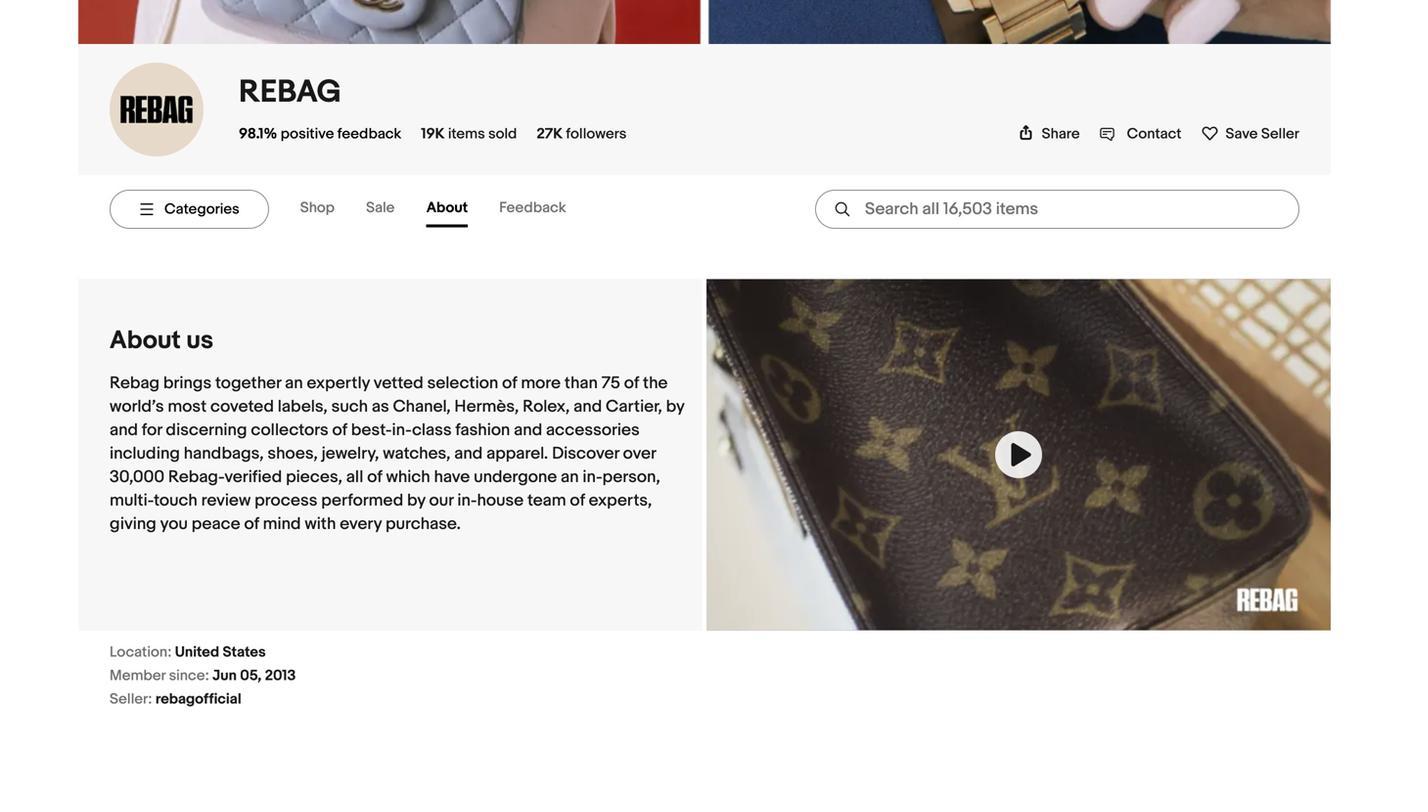 Task type: locate. For each thing, give the bounding box(es) containing it.
0 horizontal spatial about
[[110, 326, 181, 356]]

location: united states member since: jun 05, 2013 seller: rebagofficial
[[110, 644, 296, 709]]

location:
[[110, 644, 172, 662]]

Search all 16,503 items field
[[815, 190, 1300, 229]]

mind
[[263, 514, 301, 535]]

states
[[223, 644, 266, 662]]

save
[[1226, 125, 1258, 143]]

an down discover
[[561, 467, 579, 488]]

for
[[142, 420, 162, 441]]

about inside tab list
[[427, 199, 468, 217]]

than
[[565, 373, 598, 394]]

shop
[[300, 199, 335, 217]]

about up rebag
[[110, 326, 181, 356]]

1 horizontal spatial about
[[427, 199, 468, 217]]

followers
[[566, 125, 627, 143]]

performed
[[321, 491, 404, 511]]

2 horizontal spatial in-
[[583, 467, 603, 488]]

experts,
[[589, 491, 652, 511]]

98.1%
[[239, 125, 277, 143]]

collectors
[[251, 420, 329, 441]]

19k
[[421, 125, 445, 143]]

of
[[502, 373, 517, 394], [624, 373, 639, 394], [332, 420, 347, 441], [367, 467, 382, 488], [570, 491, 585, 511], [244, 514, 259, 535]]

world's
[[110, 397, 164, 417]]

and down fashion
[[455, 444, 483, 464]]

in- right 'our'
[[457, 491, 477, 511]]

0 vertical spatial an
[[285, 373, 303, 394]]

1 horizontal spatial in-
[[457, 491, 477, 511]]

an up labels,
[[285, 373, 303, 394]]

and
[[574, 397, 602, 417], [110, 420, 138, 441], [514, 420, 543, 441], [455, 444, 483, 464]]

seller
[[1262, 125, 1300, 143]]

categories
[[164, 201, 240, 218]]

0 vertical spatial in-
[[392, 420, 412, 441]]

in- down discover
[[583, 467, 603, 488]]

in- up watches,
[[392, 420, 412, 441]]

person,
[[603, 467, 661, 488]]

vetted
[[374, 373, 424, 394]]

0 horizontal spatial by
[[407, 491, 426, 511]]

since:
[[169, 668, 209, 685]]

1 vertical spatial about
[[110, 326, 181, 356]]

you
[[160, 514, 188, 535]]

as
[[372, 397, 389, 417]]

which
[[386, 467, 430, 488]]

rebagofficial
[[155, 691, 242, 709]]

2013
[[265, 668, 296, 685]]

sold
[[489, 125, 517, 143]]

contact link
[[1100, 125, 1182, 143]]

in-
[[392, 420, 412, 441], [583, 467, 603, 488], [457, 491, 477, 511]]

tab list
[[300, 191, 598, 228]]

selection
[[427, 373, 499, 394]]

all
[[346, 467, 364, 488]]

by down the the
[[666, 397, 685, 417]]

of left more
[[502, 373, 517, 394]]

rebag-
[[168, 467, 224, 488]]

by up purchase.
[[407, 491, 426, 511]]

about
[[427, 199, 468, 217], [110, 326, 181, 356]]

by
[[666, 397, 685, 417], [407, 491, 426, 511]]

about right sale
[[427, 199, 468, 217]]

rebag
[[239, 73, 342, 112]]

with
[[305, 514, 336, 535]]

and up apparel.
[[514, 420, 543, 441]]

0 horizontal spatial an
[[285, 373, 303, 394]]

multi-
[[110, 491, 154, 511]]

0 vertical spatial by
[[666, 397, 685, 417]]

19k items sold
[[421, 125, 517, 143]]

an
[[285, 373, 303, 394], [561, 467, 579, 488]]

apparel.
[[487, 444, 548, 464]]

categories button
[[110, 190, 269, 229]]

1 vertical spatial an
[[561, 467, 579, 488]]

united
[[175, 644, 219, 662]]

giving
[[110, 514, 156, 535]]

tab list containing shop
[[300, 191, 598, 228]]

hermès,
[[455, 397, 519, 417]]

discover
[[552, 444, 620, 464]]

verified
[[224, 467, 282, 488]]

us
[[186, 326, 214, 356]]

1 horizontal spatial by
[[666, 397, 685, 417]]

rebag link
[[239, 73, 342, 112]]

more
[[521, 373, 561, 394]]

05,
[[240, 668, 262, 685]]

1 vertical spatial by
[[407, 491, 426, 511]]

the
[[643, 373, 668, 394]]

including
[[110, 444, 180, 464]]

share
[[1042, 125, 1080, 143]]

of left mind
[[244, 514, 259, 535]]

0 vertical spatial about
[[427, 199, 468, 217]]



Task type: vqa. For each thing, say whether or not it's contained in the screenshot.


Task type: describe. For each thing, give the bounding box(es) containing it.
pieces,
[[286, 467, 343, 488]]

save seller
[[1226, 125, 1300, 143]]

house
[[477, 491, 524, 511]]

feedback
[[337, 125, 402, 143]]

1 vertical spatial in-
[[583, 467, 603, 488]]

labels,
[[278, 397, 328, 417]]

coveted
[[210, 397, 274, 417]]

purchase.
[[386, 514, 461, 535]]

of right the 'all'
[[367, 467, 382, 488]]

1 horizontal spatial an
[[561, 467, 579, 488]]

best-
[[351, 420, 392, 441]]

seller:
[[110, 691, 152, 709]]

over
[[623, 444, 656, 464]]

chanel,
[[393, 397, 451, 417]]

review
[[201, 491, 251, 511]]

about us
[[110, 326, 214, 356]]

feedback
[[499, 199, 566, 217]]

discerning
[[166, 420, 247, 441]]

shoes,
[[268, 444, 318, 464]]

together
[[215, 373, 281, 394]]

peace
[[192, 514, 240, 535]]

cartier,
[[606, 397, 663, 417]]

0 horizontal spatial in-
[[392, 420, 412, 441]]

rolex,
[[523, 397, 570, 417]]

rebag brings together an expertly vetted selection of more than 75 of the world's most coveted labels, such as chanel, hermès, rolex, and cartier, by and for discerning collectors of best-in-class fashion and accessories including handbags, shoes, jewelry, watches, and apparel. discover over 30,000 rebag-verified pieces, all of which have undergone an in-person, multi-touch review process performed by our in-house team of experts, giving you peace of mind with every purchase.
[[110, 373, 685, 535]]

positive
[[281, 125, 334, 143]]

watches,
[[383, 444, 451, 464]]

contact
[[1127, 125, 1182, 143]]

touch
[[154, 491, 198, 511]]

have
[[434, 467, 470, 488]]

rebag image
[[110, 63, 204, 157]]

sale
[[366, 199, 395, 217]]

27k
[[537, 125, 563, 143]]

2 vertical spatial in-
[[457, 491, 477, 511]]

every
[[340, 514, 382, 535]]

30,000
[[110, 467, 165, 488]]

member
[[110, 668, 166, 685]]

of right 75
[[624, 373, 639, 394]]

our
[[429, 491, 454, 511]]

items
[[448, 125, 485, 143]]

save seller button
[[1202, 124, 1300, 143]]

jun
[[213, 668, 237, 685]]

about for about us
[[110, 326, 181, 356]]

process
[[255, 491, 318, 511]]

expertly
[[307, 373, 370, 394]]

undergone
[[474, 467, 557, 488]]

accessories
[[546, 420, 640, 441]]

jewelry,
[[322, 444, 379, 464]]

brings
[[163, 373, 212, 394]]

fashion
[[456, 420, 510, 441]]

about for about
[[427, 199, 468, 217]]

handbags,
[[184, 444, 264, 464]]

and down world's
[[110, 420, 138, 441]]

most
[[168, 397, 207, 417]]

and up accessories
[[574, 397, 602, 417]]

27k followers
[[537, 125, 627, 143]]

of right team
[[570, 491, 585, 511]]

share button
[[1019, 125, 1080, 143]]

75
[[602, 373, 621, 394]]

of down such at the left of the page
[[332, 420, 347, 441]]

class
[[412, 420, 452, 441]]

98.1% positive feedback
[[239, 125, 402, 143]]

rebag
[[110, 373, 160, 394]]

such
[[331, 397, 368, 417]]

team
[[528, 491, 566, 511]]



